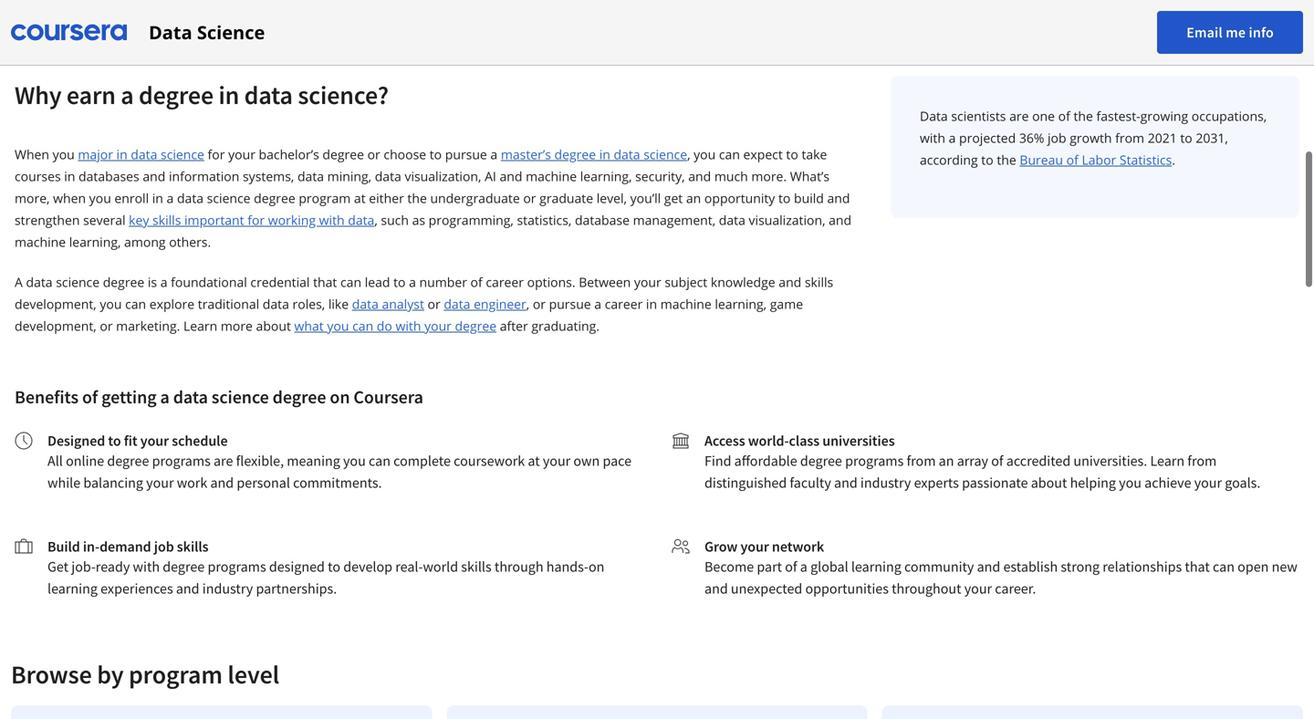 Task type: describe. For each thing, give the bounding box(es) containing it.
data up the schedule
[[173, 386, 208, 409]]

visualization, inside ", such as programming, statistics, database management, data visualization, and machine learning, among others."
[[749, 211, 826, 229]]

email me info
[[1187, 23, 1274, 42]]

statistics
[[1120, 151, 1172, 168]]

choose
[[384, 146, 426, 163]]

flexible,
[[236, 452, 284, 470]]

you down like on the top of the page
[[327, 317, 349, 335]]

with right working
[[319, 211, 345, 229]]

or down number
[[428, 295, 441, 313]]

, such as programming, statistics, database management, data visualization, and machine learning, among others.
[[15, 211, 852, 251]]

in inside , or pursue a career in machine learning, game development, or marketing. learn more about
[[646, 295, 657, 313]]

data down information
[[177, 189, 204, 207]]

you up several
[[89, 189, 111, 207]]

your down data analyst or data engineer
[[425, 317, 452, 335]]

are inside the 'data scientists are one of the fastest-growing occupations, with a projected 36% job growth from 2021 to 2031, according to the'
[[1010, 107, 1029, 125]]

at inside the , you can expect to take courses in databases and information systems, data mining, data visualization, ai and machine learning, security, and much more. what's more, when you enroll in a data science degree program at either the undergraduate or graduate level, you'll get an opportunity to build and strengthen several
[[354, 189, 366, 207]]

access
[[705, 432, 745, 450]]

to inside 'build in-demand job skills get job-ready with degree programs designed to develop real-world skills through hands-on learning experiences and industry partnerships.'
[[328, 558, 341, 576]]

in up level,
[[599, 146, 611, 163]]

distinguished
[[705, 474, 787, 492]]

your up 'part'
[[741, 538, 769, 556]]

data engineer link
[[444, 295, 527, 313]]

growth
[[1070, 129, 1112, 147]]

bureau
[[1020, 151, 1064, 168]]

degree up the graduate at the left top
[[555, 146, 596, 163]]

data down credential
[[263, 295, 289, 313]]

degree up major in data science link
[[139, 79, 214, 111]]

passionate
[[962, 474, 1028, 492]]

faculty
[[790, 474, 831, 492]]

more.
[[752, 168, 787, 185]]

strengthen
[[15, 211, 80, 229]]

science up the schedule
[[212, 386, 269, 409]]

and inside ", such as programming, statistics, database management, data visualization, and machine learning, among others."
[[829, 211, 852, 229]]

degree inside the , you can expect to take courses in databases and information systems, data mining, data visualization, ai and machine learning, security, and much more. what's more, when you enroll in a data science degree program at either the undergraduate or graduate level, you'll get an opportunity to build and strengthen several
[[254, 189, 296, 207]]

according
[[920, 151, 978, 168]]

your left 'own'
[[543, 452, 571, 470]]

and up the career.
[[977, 558, 1001, 576]]

learning, inside ", such as programming, statistics, database management, data visualization, and machine learning, among others."
[[69, 233, 121, 251]]

experiences
[[101, 580, 173, 598]]

after
[[500, 317, 528, 335]]

that inside a data science degree is a foundational credential that can lead to a number of career options. between your subject knowledge and skills development, you can explore traditional data roles, like
[[313, 273, 337, 291]]

data down lead
[[352, 295, 379, 313]]

information
[[169, 168, 239, 185]]

a data science degree is a foundational credential that can lead to a number of career options. between your subject knowledge and skills development, you can explore traditional data roles, like
[[15, 273, 834, 313]]

learn inside access world-class universities find affordable degree programs from an array of accredited universities. learn from distinguished faculty and industry experts passionate about helping you achieve your goals.
[[1151, 452, 1185, 470]]

a right the getting
[[160, 386, 170, 409]]

with inside 'build in-demand job skills get job-ready with degree programs designed to develop real-world skills through hands-on learning experiences and industry partnerships.'
[[133, 558, 160, 576]]

coursera image
[[11, 18, 127, 47]]

working
[[268, 211, 316, 229]]

scientists
[[952, 107, 1006, 125]]

machine inside the , you can expect to take courses in databases and information systems, data mining, data visualization, ai and machine learning, security, and much more. what's more, when you enroll in a data science degree program at either the undergraduate or graduate level, you'll get an opportunity to build and strengthen several
[[526, 168, 577, 185]]

own
[[574, 452, 600, 470]]

science inside the , you can expect to take courses in databases and information systems, data mining, data visualization, ai and machine learning, security, and much more. what's more, when you enroll in a data science degree program at either the undergraduate or graduate level, you'll get an opportunity to build and strengthen several
[[207, 189, 251, 207]]

open
[[1238, 558, 1269, 576]]

getting
[[101, 386, 157, 409]]

can up marketing.
[[125, 295, 146, 313]]

data scientists are one of the fastest-growing occupations, with a projected 36% job growth from 2021 to 2031, according to the
[[920, 107, 1267, 168]]

data down bachelor's
[[298, 168, 324, 185]]

, for such
[[375, 211, 378, 229]]

and down major in data science link
[[143, 168, 166, 185]]

and left much
[[689, 168, 711, 185]]

development, inside , or pursue a career in machine learning, game development, or marketing. learn more about
[[15, 317, 97, 335]]

career.
[[995, 580, 1036, 598]]

science up information
[[161, 146, 204, 163]]

bachelor's
[[259, 146, 319, 163]]

data up "either"
[[375, 168, 402, 185]]

hands-
[[547, 558, 589, 576]]

accredited
[[1007, 452, 1071, 470]]

one
[[1033, 107, 1055, 125]]

your left work
[[146, 474, 174, 492]]

and inside a data science degree is a foundational credential that can lead to a number of career options. between your subject knowledge and skills development, you can explore traditional data roles, like
[[779, 273, 802, 291]]

relationships
[[1103, 558, 1182, 576]]

1 vertical spatial the
[[997, 151, 1017, 168]]

more
[[221, 317, 253, 335]]

browse
[[11, 659, 92, 691]]

from for programs
[[1188, 452, 1217, 470]]

what
[[294, 317, 324, 335]]

explore
[[150, 295, 195, 313]]

data science
[[149, 20, 265, 45]]

science up security,
[[644, 146, 687, 163]]

or left choose
[[368, 146, 380, 163]]

experts
[[914, 474, 959, 492]]

career inside , or pursue a career in machine learning, game development, or marketing. learn more about
[[605, 295, 643, 313]]

1 horizontal spatial for
[[248, 211, 265, 229]]

, you can expect to take courses in databases and information systems, data mining, data visualization, ai and machine learning, security, and much more. what's more, when you enroll in a data science degree program at either the undergraduate or graduate level, you'll get an opportunity to build and strengthen several
[[15, 146, 850, 229]]

you'll
[[630, 189, 661, 207]]

engineer
[[474, 295, 527, 313]]

benefits
[[15, 386, 79, 409]]

of inside the 'data scientists are one of the fastest-growing occupations, with a projected 36% job growth from 2021 to 2031, according to the'
[[1059, 107, 1071, 125]]

data right a
[[26, 273, 53, 291]]

a
[[15, 273, 23, 291]]

to right 2021
[[1181, 129, 1193, 147]]

goals.
[[1225, 474, 1261, 492]]

others.
[[169, 233, 211, 251]]

build in-demand job skills get job-ready with degree programs designed to develop real-world skills through hands-on learning experiences and industry partnerships.
[[47, 538, 605, 598]]

statistics,
[[517, 211, 572, 229]]

key skills important for working with data
[[129, 211, 375, 229]]

grow
[[705, 538, 738, 556]]

browse by program level
[[11, 659, 279, 691]]

can inside grow your network become part of a global learning community and establish strong relationships that can open new and unexpected opportunities throughout your career.
[[1213, 558, 1235, 576]]

major
[[78, 146, 113, 163]]

degree up the meaning
[[273, 386, 326, 409]]

industry inside access world-class universities find affordable degree programs from an array of accredited universities. learn from distinguished faculty and industry experts passionate about helping you achieve your goals.
[[861, 474, 911, 492]]

undergraduate
[[430, 189, 520, 207]]

.
[[1172, 151, 1176, 168]]

science inside a data science degree is a foundational credential that can lead to a number of career options. between your subject knowledge and skills development, you can explore traditional data roles, like
[[56, 273, 100, 291]]

graduating.
[[532, 317, 600, 335]]

or down options.
[[533, 295, 546, 313]]

grow your network become part of a global learning community and establish strong relationships that can open new and unexpected opportunities throughout your career.
[[705, 538, 1298, 598]]

of left labor
[[1067, 151, 1079, 168]]

a up "ai"
[[491, 146, 498, 163]]

marketing.
[[116, 317, 180, 335]]

new
[[1272, 558, 1298, 576]]

affordable
[[735, 452, 798, 470]]

occupations,
[[1192, 107, 1267, 125]]

0 horizontal spatial for
[[208, 146, 225, 163]]

such
[[381, 211, 409, 229]]

about inside , or pursue a career in machine learning, game development, or marketing. learn more about
[[256, 317, 291, 335]]

skills inside a data science degree is a foundational credential that can lead to a number of career options. between your subject knowledge and skills development, you can explore traditional data roles, like
[[805, 273, 834, 291]]

science
[[197, 20, 265, 45]]

to right choose
[[430, 146, 442, 163]]

a up analyst
[[409, 273, 416, 291]]

data analyst or data engineer
[[352, 295, 527, 313]]

options.
[[527, 273, 576, 291]]

to left build at the right of page
[[779, 189, 791, 207]]

master's
[[501, 146, 551, 163]]

your right fit
[[140, 432, 169, 450]]

data inside ", such as programming, statistics, database management, data visualization, and machine learning, among others."
[[719, 211, 746, 229]]

master's degree in data science link
[[501, 146, 687, 163]]

to inside a data science degree is a foundational credential that can lead to a number of career options. between your subject knowledge and skills development, you can explore traditional data roles, like
[[394, 273, 406, 291]]

machine inside , or pursue a career in machine learning, game development, or marketing. learn more about
[[661, 295, 712, 313]]

, for or
[[527, 295, 530, 313]]

industry inside 'build in-demand job skills get job-ready with degree programs designed to develop real-world skills through hands-on learning experiences and industry partnerships.'
[[202, 580, 253, 598]]

data down "either"
[[348, 211, 375, 229]]

demand
[[100, 538, 151, 556]]

strong
[[1061, 558, 1100, 576]]

important
[[184, 211, 244, 229]]

can inside designed to fit your schedule all online degree programs are flexible, meaning you can complete coursework at your own pace while balancing your work and personal commitments.
[[369, 452, 391, 470]]

earn
[[67, 79, 116, 111]]

learning inside 'build in-demand job skills get job-ready with degree programs designed to develop real-world skills through hands-on learning experiences and industry partnerships.'
[[47, 580, 98, 598]]

unexpected
[[731, 580, 803, 598]]

what you can do with your degree link
[[294, 317, 497, 335]]

data up databases
[[131, 146, 157, 163]]

database
[[575, 211, 630, 229]]

either
[[369, 189, 404, 207]]

a inside grow your network become part of a global learning community and establish strong relationships that can open new and unexpected opportunities throughout your career.
[[800, 558, 808, 576]]

in up databases
[[116, 146, 128, 163]]

career inside a data science degree is a foundational credential that can lead to a number of career options. between your subject knowledge and skills development, you can explore traditional data roles, like
[[486, 273, 524, 291]]

info
[[1249, 23, 1274, 42]]

when
[[15, 146, 49, 163]]

through
[[495, 558, 544, 576]]

to left take
[[786, 146, 799, 163]]

coursework
[[454, 452, 525, 470]]

with down analyst
[[396, 317, 421, 335]]

by
[[97, 659, 124, 691]]

of inside access world-class universities find affordable degree programs from an array of accredited universities. learn from distinguished faculty and industry experts passionate about helping you achieve your goals.
[[992, 452, 1004, 470]]

among
[[124, 233, 166, 251]]

why earn a degree in data science?
[[15, 79, 389, 111]]

in down the science
[[219, 79, 239, 111]]

benefits of getting a data science degree on coursera
[[15, 386, 423, 409]]

balancing
[[83, 474, 143, 492]]

partnerships.
[[256, 580, 337, 598]]

at inside designed to fit your schedule all online degree programs are flexible, meaning you can complete coursework at your own pace while balancing your work and personal commitments.
[[528, 452, 540, 470]]



Task type: locate. For each thing, give the bounding box(es) containing it.
data inside the 'data scientists are one of the fastest-growing occupations, with a projected 36% job growth from 2021 to 2031, according to the'
[[920, 107, 948, 125]]

a right is
[[160, 273, 168, 291]]

global
[[811, 558, 849, 576]]

learning, inside the , you can expect to take courses in databases and information systems, data mining, data visualization, ai and machine learning, security, and much more. what's more, when you enroll in a data science degree program at either the undergraduate or graduate level, you'll get an opportunity to build and strengthen several
[[580, 168, 632, 185]]

career down between
[[605, 295, 643, 313]]

1 horizontal spatial career
[[605, 295, 643, 313]]

data up security,
[[614, 146, 640, 163]]

job inside 'build in-demand job skills get job-ready with degree programs designed to develop real-world skills through hands-on learning experiences and industry partnerships.'
[[154, 538, 174, 556]]

0 vertical spatial development,
[[15, 295, 97, 313]]

0 vertical spatial learning,
[[580, 168, 632, 185]]

, for you
[[687, 146, 691, 163]]

job-
[[71, 558, 96, 576]]

in-
[[83, 538, 100, 556]]

1 horizontal spatial job
[[1048, 129, 1067, 147]]

0 horizontal spatial ,
[[375, 211, 378, 229]]

degree inside access world-class universities find affordable degree programs from an array of accredited universities. learn from distinguished faculty and industry experts passionate about helping you achieve your goals.
[[800, 452, 842, 470]]

of inside a data science degree is a foundational credential that can lead to a number of career options. between your subject knowledge and skills development, you can explore traditional data roles, like
[[471, 273, 483, 291]]

access world-class universities find affordable degree programs from an array of accredited universities. learn from distinguished faculty and industry experts passionate about helping you achieve your goals.
[[705, 432, 1261, 492]]

0 horizontal spatial the
[[408, 189, 427, 207]]

2 vertical spatial learning,
[[715, 295, 767, 313]]

1 vertical spatial data
[[920, 107, 948, 125]]

meaning
[[287, 452, 340, 470]]

2 horizontal spatial the
[[1074, 107, 1094, 125]]

a inside the 'data scientists are one of the fastest-growing occupations, with a projected 36% job growth from 2021 to 2031, according to the'
[[949, 129, 956, 147]]

databases
[[79, 168, 139, 185]]

career
[[486, 273, 524, 291], [605, 295, 643, 313]]

and inside 'build in-demand job skills get job-ready with degree programs designed to develop real-world skills through hands-on learning experiences and industry partnerships.'
[[176, 580, 200, 598]]

in right the enroll
[[152, 189, 163, 207]]

, or pursue a career in machine learning, game development, or marketing. learn more about
[[15, 295, 803, 335]]

you inside access world-class universities find affordable degree programs from an array of accredited universities. learn from distinguished faculty and industry experts passionate about helping you achieve your goals.
[[1119, 474, 1142, 492]]

0 vertical spatial industry
[[861, 474, 911, 492]]

1 horizontal spatial about
[[1031, 474, 1068, 492]]

about
[[256, 317, 291, 335], [1031, 474, 1068, 492]]

, inside ", such as programming, statistics, database management, data visualization, and machine learning, among others."
[[375, 211, 378, 229]]

can inside the , you can expect to take courses in databases and information systems, data mining, data visualization, ai and machine learning, security, and much more. what's more, when you enroll in a data science degree program at either the undergraduate or graduate level, you'll get an opportunity to build and strengthen several
[[719, 146, 740, 163]]

can
[[719, 146, 740, 163], [341, 273, 362, 291], [125, 295, 146, 313], [352, 317, 374, 335], [369, 452, 391, 470], [1213, 558, 1235, 576]]

learning, up level,
[[580, 168, 632, 185]]

1 vertical spatial learn
[[1151, 452, 1185, 470]]

in up when
[[64, 168, 75, 185]]

you up much
[[694, 146, 716, 163]]

from inside the 'data scientists are one of the fastest-growing occupations, with a projected 36% job growth from 2021 to 2031, according to the'
[[1116, 129, 1145, 147]]

degree inside 'build in-demand job skills get job-ready with degree programs designed to develop real-world skills through hands-on learning experiences and industry partnerships.'
[[163, 558, 205, 576]]

on inside 'build in-demand job skills get job-ready with degree programs designed to develop real-world skills through hands-on learning experiences and industry partnerships.'
[[589, 558, 605, 576]]

develop
[[343, 558, 393, 576]]

2 horizontal spatial learning,
[[715, 295, 767, 313]]

degree left is
[[103, 273, 144, 291]]

designed
[[269, 558, 325, 576]]

your inside a data science degree is a foundational credential that can lead to a number of career options. between your subject knowledge and skills development, you can explore traditional data roles, like
[[634, 273, 662, 291]]

personal
[[237, 474, 290, 492]]

science?
[[298, 79, 389, 111]]

build
[[47, 538, 80, 556]]

bureau of labor statistics .
[[1020, 151, 1176, 168]]

skills
[[152, 211, 181, 229], [805, 273, 834, 291], [177, 538, 209, 556], [461, 558, 492, 576]]

1 horizontal spatial data
[[920, 107, 948, 125]]

0 vertical spatial ,
[[687, 146, 691, 163]]

from up experts
[[907, 452, 936, 470]]

0 vertical spatial visualization,
[[405, 168, 481, 185]]

degree down data engineer "link"
[[455, 317, 497, 335]]

skills right world
[[461, 558, 492, 576]]

2 vertical spatial ,
[[527, 295, 530, 313]]

degree down systems,
[[254, 189, 296, 207]]

1 vertical spatial that
[[1185, 558, 1210, 576]]

you up marketing.
[[100, 295, 122, 313]]

programs inside designed to fit your schedule all online degree programs are flexible, meaning you can complete coursework at your own pace while balancing your work and personal commitments.
[[152, 452, 211, 470]]

and right experiences
[[176, 580, 200, 598]]

development,
[[15, 295, 97, 313], [15, 317, 97, 335]]

fastest-
[[1097, 107, 1141, 125]]

programs inside access world-class universities find affordable degree programs from an array of accredited universities. learn from distinguished faculty and industry experts passionate about helping you achieve your goals.
[[845, 452, 904, 470]]

online
[[66, 452, 104, 470]]

coursera
[[354, 386, 423, 409]]

of inside grow your network become part of a global learning community and establish strong relationships that can open new and unexpected opportunities throughout your career.
[[785, 558, 798, 576]]

learning inside grow your network become part of a global learning community and establish strong relationships that can open new and unexpected opportunities throughout your career.
[[852, 558, 902, 576]]

1 vertical spatial for
[[248, 211, 265, 229]]

courses
[[15, 168, 61, 185]]

0 vertical spatial learning
[[852, 558, 902, 576]]

throughout
[[892, 580, 962, 598]]

an inside the , you can expect to take courses in databases and information systems, data mining, data visualization, ai and machine learning, security, and much more. what's more, when you enroll in a data science degree program at either the undergraduate or graduate level, you'll get an opportunity to build and strengthen several
[[686, 189, 701, 207]]

while
[[47, 474, 80, 492]]

universities
[[823, 432, 895, 450]]

a
[[121, 79, 134, 111], [949, 129, 956, 147], [491, 146, 498, 163], [167, 189, 174, 207], [160, 273, 168, 291], [409, 273, 416, 291], [595, 295, 602, 313], [160, 386, 170, 409], [800, 558, 808, 576]]

1 horizontal spatial program
[[299, 189, 351, 207]]

0 horizontal spatial on
[[330, 386, 350, 409]]

1 horizontal spatial are
[[1010, 107, 1029, 125]]

1 vertical spatial are
[[214, 452, 233, 470]]

0 horizontal spatial data
[[149, 20, 192, 45]]

a right the enroll
[[167, 189, 174, 207]]

pursue up graduating.
[[549, 295, 591, 313]]

data left scientists
[[920, 107, 948, 125]]

programs down universities
[[845, 452, 904, 470]]

1 horizontal spatial that
[[1185, 558, 1210, 576]]

2 horizontal spatial machine
[[661, 295, 712, 313]]

more,
[[15, 189, 50, 207]]

at right the coursework
[[528, 452, 540, 470]]

real-
[[396, 558, 423, 576]]

0 horizontal spatial learn
[[183, 317, 217, 335]]

to right lead
[[394, 273, 406, 291]]

game
[[770, 295, 803, 313]]

industry left partnerships.
[[202, 580, 253, 598]]

1 horizontal spatial learn
[[1151, 452, 1185, 470]]

lead
[[365, 273, 390, 291]]

1 horizontal spatial from
[[1116, 129, 1145, 147]]

your inside access world-class universities find affordable degree programs from an array of accredited universities. learn from distinguished faculty and industry experts passionate about helping you achieve your goals.
[[1195, 474, 1222, 492]]

learn up achieve
[[1151, 452, 1185, 470]]

1 horizontal spatial an
[[939, 452, 954, 470]]

programs left designed
[[208, 558, 266, 576]]

all
[[47, 452, 63, 470]]

science right a
[[56, 273, 100, 291]]

program inside the , you can expect to take courses in databases and information systems, data mining, data visualization, ai and machine learning, security, and much more. what's more, when you enroll in a data science degree program at either the undergraduate or graduate level, you'll get an opportunity to build and strengthen several
[[299, 189, 351, 207]]

at
[[354, 189, 366, 207], [528, 452, 540, 470]]

key skills important for working with data link
[[129, 211, 375, 229]]

1 horizontal spatial machine
[[526, 168, 577, 185]]

your left the career.
[[965, 580, 992, 598]]

0 vertical spatial data
[[149, 20, 192, 45]]

ai
[[485, 168, 496, 185]]

degree inside a data science degree is a foundational credential that can lead to a number of career options. between your subject knowledge and skills development, you can explore traditional data roles, like
[[103, 273, 144, 291]]

take
[[802, 146, 827, 163]]

of up passionate
[[992, 452, 1004, 470]]

can left 'do'
[[352, 317, 374, 335]]

2 development, from the top
[[15, 317, 97, 335]]

0 vertical spatial learn
[[183, 317, 217, 335]]

and inside access world-class universities find affordable degree programs from an array of accredited universities. learn from distinguished faculty and industry experts passionate about helping you achieve your goals.
[[834, 474, 858, 492]]

data left the science
[[149, 20, 192, 45]]

are inside designed to fit your schedule all online degree programs are flexible, meaning you can complete coursework at your own pace while balancing your work and personal commitments.
[[214, 452, 233, 470]]

0 horizontal spatial pursue
[[445, 146, 487, 163]]

for left working
[[248, 211, 265, 229]]

and up game
[[779, 273, 802, 291]]

1 vertical spatial on
[[589, 558, 605, 576]]

job inside the 'data scientists are one of the fastest-growing occupations, with a projected 36% job growth from 2021 to 2031, according to the'
[[1048, 129, 1067, 147]]

foundational
[[171, 273, 247, 291]]

can left complete on the left of page
[[369, 452, 391, 470]]

between
[[579, 273, 631, 291]]

your up systems,
[[228, 146, 256, 163]]

skills down work
[[177, 538, 209, 556]]

a up "according"
[[949, 129, 956, 147]]

0 horizontal spatial machine
[[15, 233, 66, 251]]

can left open
[[1213, 558, 1235, 576]]

analyst
[[382, 295, 424, 313]]

you right when
[[53, 146, 75, 163]]

1 vertical spatial pursue
[[549, 295, 591, 313]]

0 vertical spatial pursue
[[445, 146, 487, 163]]

2 vertical spatial machine
[[661, 295, 712, 313]]

1 horizontal spatial the
[[997, 151, 1017, 168]]

commitments.
[[293, 474, 382, 492]]

0 horizontal spatial at
[[354, 189, 366, 207]]

about down accredited
[[1031, 474, 1068, 492]]

an
[[686, 189, 701, 207], [939, 452, 954, 470]]

world-
[[748, 432, 789, 450]]

0 vertical spatial at
[[354, 189, 366, 207]]

on
[[330, 386, 350, 409], [589, 558, 605, 576]]

the up the growth
[[1074, 107, 1094, 125]]

1 vertical spatial industry
[[202, 580, 253, 598]]

and inside designed to fit your schedule all online degree programs are flexible, meaning you can complete coursework at your own pace while balancing your work and personal commitments.
[[210, 474, 234, 492]]

credential
[[250, 273, 310, 291]]

level
[[228, 659, 279, 691]]

much
[[715, 168, 748, 185]]

1 vertical spatial ,
[[375, 211, 378, 229]]

learning, down several
[[69, 233, 121, 251]]

1 vertical spatial machine
[[15, 233, 66, 251]]

your left goals.
[[1195, 474, 1222, 492]]

visualization, inside the , you can expect to take courses in databases and information systems, data mining, data visualization, ai and machine learning, security, and much more. what's more, when you enroll in a data science degree program at either the undergraduate or graduate level, you'll get an opportunity to build and strengthen several
[[405, 168, 481, 185]]

enroll
[[114, 189, 149, 207]]

pursue inside , or pursue a career in machine learning, game development, or marketing. learn more about
[[549, 295, 591, 313]]

on left coursera on the bottom left of the page
[[330, 386, 350, 409]]

the up as on the left top
[[408, 189, 427, 207]]

1 vertical spatial learning
[[47, 580, 98, 598]]

0 horizontal spatial are
[[214, 452, 233, 470]]

0 horizontal spatial an
[[686, 189, 701, 207]]

of left the getting
[[82, 386, 98, 409]]

build
[[794, 189, 824, 207]]

universities.
[[1074, 452, 1148, 470]]

or left marketing.
[[100, 317, 113, 335]]

2 horizontal spatial from
[[1188, 452, 1217, 470]]

data up bachelor's
[[244, 79, 293, 111]]

visualization, down build at the right of page
[[749, 211, 826, 229]]

degree down fit
[[107, 452, 149, 470]]

0 horizontal spatial learning
[[47, 580, 98, 598]]

systems,
[[243, 168, 294, 185]]

learn inside , or pursue a career in machine learning, game development, or marketing. learn more about
[[183, 317, 217, 335]]

0 vertical spatial job
[[1048, 129, 1067, 147]]

email
[[1187, 23, 1223, 42]]

key
[[129, 211, 149, 229]]

0 vertical spatial an
[[686, 189, 701, 207]]

from up achieve
[[1188, 452, 1217, 470]]

skills right knowledge at the right of page
[[805, 273, 834, 291]]

about inside access world-class universities find affordable degree programs from an array of accredited universities. learn from distinguished faculty and industry experts passionate about helping you achieve your goals.
[[1031, 474, 1068, 492]]

achieve
[[1145, 474, 1192, 492]]

fit
[[124, 432, 138, 450]]

an right the get
[[686, 189, 701, 207]]

machine down "strengthen"
[[15, 233, 66, 251]]

data
[[149, 20, 192, 45], [920, 107, 948, 125]]

to inside designed to fit your schedule all online degree programs are flexible, meaning you can complete coursework at your own pace while balancing your work and personal commitments.
[[108, 432, 121, 450]]

data for data science
[[149, 20, 192, 45]]

1 horizontal spatial learning,
[[580, 168, 632, 185]]

an up experts
[[939, 452, 954, 470]]

a inside the , you can expect to take courses in databases and information systems, data mining, data visualization, ai and machine learning, security, and much more. what's more, when you enroll in a data science degree program at either the undergraduate or graduate level, you'll get an opportunity to build and strengthen several
[[167, 189, 174, 207]]

1 vertical spatial development,
[[15, 317, 97, 335]]

, inside , or pursue a career in machine learning, game development, or marketing. learn more about
[[527, 295, 530, 313]]

0 vertical spatial for
[[208, 146, 225, 163]]

labor
[[1082, 151, 1117, 168]]

the inside the , you can expect to take courses in databases and information systems, data mining, data visualization, ai and machine learning, security, and much more. what's more, when you enroll in a data science degree program at either the undergraduate or graduate level, you'll get an opportunity to build and strengthen several
[[408, 189, 427, 207]]

programs up work
[[152, 452, 211, 470]]

1 horizontal spatial ,
[[527, 295, 530, 313]]

in
[[219, 79, 239, 111], [116, 146, 128, 163], [599, 146, 611, 163], [64, 168, 75, 185], [152, 189, 163, 207], [646, 295, 657, 313]]

helping
[[1070, 474, 1116, 492]]

learning down "job-"
[[47, 580, 98, 598]]

and down become
[[705, 580, 728, 598]]

security,
[[635, 168, 685, 185]]

that inside grow your network become part of a global learning community and establish strong relationships that can open new and unexpected opportunities throughout your career.
[[1185, 558, 1210, 576]]

a right 'earn'
[[121, 79, 134, 111]]

1 vertical spatial career
[[605, 295, 643, 313]]

and right build at the right of page
[[828, 189, 850, 207]]

with up experiences
[[133, 558, 160, 576]]

a inside , or pursue a career in machine learning, game development, or marketing. learn more about
[[595, 295, 602, 313]]

learning, down knowledge at the right of page
[[715, 295, 767, 313]]

from for growing
[[1116, 129, 1145, 147]]

1 vertical spatial at
[[528, 452, 540, 470]]

you down universities. at the bottom right of the page
[[1119, 474, 1142, 492]]

graduate
[[540, 189, 593, 207]]

or inside the , you can expect to take courses in databases and information systems, data mining, data visualization, ai and machine learning, security, and much more. what's more, when you enroll in a data science degree program at either the undergraduate or graduate level, you'll get an opportunity to build and strengthen several
[[523, 189, 536, 207]]

array
[[957, 452, 989, 470]]

visualization, up undergraduate
[[405, 168, 481, 185]]

degree up "mining,"
[[323, 146, 364, 163]]

1 vertical spatial visualization,
[[749, 211, 826, 229]]

about left what
[[256, 317, 291, 335]]

find
[[705, 452, 732, 470]]

1 horizontal spatial industry
[[861, 474, 911, 492]]

degree up experiences
[[163, 558, 205, 576]]

can up much
[[719, 146, 740, 163]]

0 horizontal spatial visualization,
[[405, 168, 481, 185]]

2 horizontal spatial ,
[[687, 146, 691, 163]]

0 horizontal spatial learning,
[[69, 233, 121, 251]]

of up data engineer "link"
[[471, 273, 483, 291]]

data for data scientists are one of the fastest-growing occupations, with a projected 36% job growth from 2021 to 2031, according to the
[[920, 107, 948, 125]]

get
[[664, 189, 683, 207]]

with inside the 'data scientists are one of the fastest-growing occupations, with a projected 36% job growth from 2021 to 2031, according to the'
[[920, 129, 946, 147]]

1 horizontal spatial at
[[528, 452, 540, 470]]

is
[[148, 273, 157, 291]]

and right "ai"
[[500, 168, 523, 185]]

learning, inside , or pursue a career in machine learning, game development, or marketing. learn more about
[[715, 295, 767, 313]]

as
[[412, 211, 425, 229]]

1 vertical spatial an
[[939, 452, 954, 470]]

0 vertical spatial are
[[1010, 107, 1029, 125]]

you inside designed to fit your schedule all online degree programs are flexible, meaning you can complete coursework at your own pace while balancing your work and personal commitments.
[[343, 452, 366, 470]]

can up like on the top of the page
[[341, 273, 362, 291]]

at down "mining,"
[[354, 189, 366, 207]]

projected
[[959, 129, 1016, 147]]

and
[[143, 168, 166, 185], [500, 168, 523, 185], [689, 168, 711, 185], [828, 189, 850, 207], [829, 211, 852, 229], [779, 273, 802, 291], [210, 474, 234, 492], [834, 474, 858, 492], [977, 558, 1001, 576], [176, 580, 200, 598], [705, 580, 728, 598]]

0 horizontal spatial career
[[486, 273, 524, 291]]

0 horizontal spatial about
[[256, 317, 291, 335]]

major in data science link
[[78, 146, 204, 163]]

learning up opportunities
[[852, 558, 902, 576]]

0 vertical spatial career
[[486, 273, 524, 291]]

machine down subject
[[661, 295, 712, 313]]

2031,
[[1196, 129, 1229, 147]]

establish
[[1004, 558, 1058, 576]]

1 horizontal spatial learning
[[852, 558, 902, 576]]

0 horizontal spatial from
[[907, 452, 936, 470]]

development, inside a data science degree is a foundational credential that can lead to a number of career options. between your subject knowledge and skills development, you can explore traditional data roles, like
[[15, 295, 97, 313]]

1 vertical spatial job
[[154, 538, 174, 556]]

job right demand
[[154, 538, 174, 556]]

1 vertical spatial learning,
[[69, 233, 121, 251]]

machine inside ", such as programming, statistics, database management, data visualization, and machine learning, among others."
[[15, 233, 66, 251]]

1 horizontal spatial visualization,
[[749, 211, 826, 229]]

0 vertical spatial on
[[330, 386, 350, 409]]

1 vertical spatial about
[[1031, 474, 1068, 492]]

0 horizontal spatial program
[[129, 659, 223, 691]]

degree up 'faculty'
[[800, 452, 842, 470]]

0 vertical spatial program
[[299, 189, 351, 207]]

list
[[4, 698, 1311, 719]]

degree inside designed to fit your schedule all online degree programs are flexible, meaning you can complete coursework at your own pace while balancing your work and personal commitments.
[[107, 452, 149, 470]]

skills right key
[[152, 211, 181, 229]]

1 development, from the top
[[15, 295, 97, 313]]

1 horizontal spatial pursue
[[549, 295, 591, 313]]

data up what you can do with your degree after graduating.
[[444, 295, 471, 313]]

science up important
[[207, 189, 251, 207]]

1 horizontal spatial on
[[589, 558, 605, 576]]

2 vertical spatial the
[[408, 189, 427, 207]]

0 vertical spatial that
[[313, 273, 337, 291]]

0 vertical spatial machine
[[526, 168, 577, 185]]

0 vertical spatial the
[[1074, 107, 1094, 125]]

programs inside 'build in-demand job skills get job-ready with degree programs designed to develop real-world skills through hands-on learning experiences and industry partnerships.'
[[208, 558, 266, 576]]

0 vertical spatial about
[[256, 317, 291, 335]]

0 horizontal spatial industry
[[202, 580, 253, 598]]

of down "network" on the bottom of the page
[[785, 558, 798, 576]]

0 horizontal spatial that
[[313, 273, 337, 291]]

of right one
[[1059, 107, 1071, 125]]

you inside a data science degree is a foundational credential that can lead to a number of career options. between your subject knowledge and skills development, you can explore traditional data roles, like
[[100, 295, 122, 313]]

1 vertical spatial program
[[129, 659, 223, 691]]

, inside the , you can expect to take courses in databases and information systems, data mining, data visualization, ai and machine learning, security, and much more. what's more, when you enroll in a data science degree program at either the undergraduate or graduate level, you'll get an opportunity to build and strengthen several
[[687, 146, 691, 163]]

to down projected at the top right of the page
[[982, 151, 994, 168]]

your left subject
[[634, 273, 662, 291]]

an inside access world-class universities find affordable degree programs from an array of accredited universities. learn from distinguished faculty and industry experts passionate about helping you achieve your goals.
[[939, 452, 954, 470]]

0 horizontal spatial job
[[154, 538, 174, 556]]

management,
[[633, 211, 716, 229]]



Task type: vqa. For each thing, say whether or not it's contained in the screenshot.
The Get In-Depth Knowledge Of A Subject By Completing A Series Of Courses And Projects.
no



